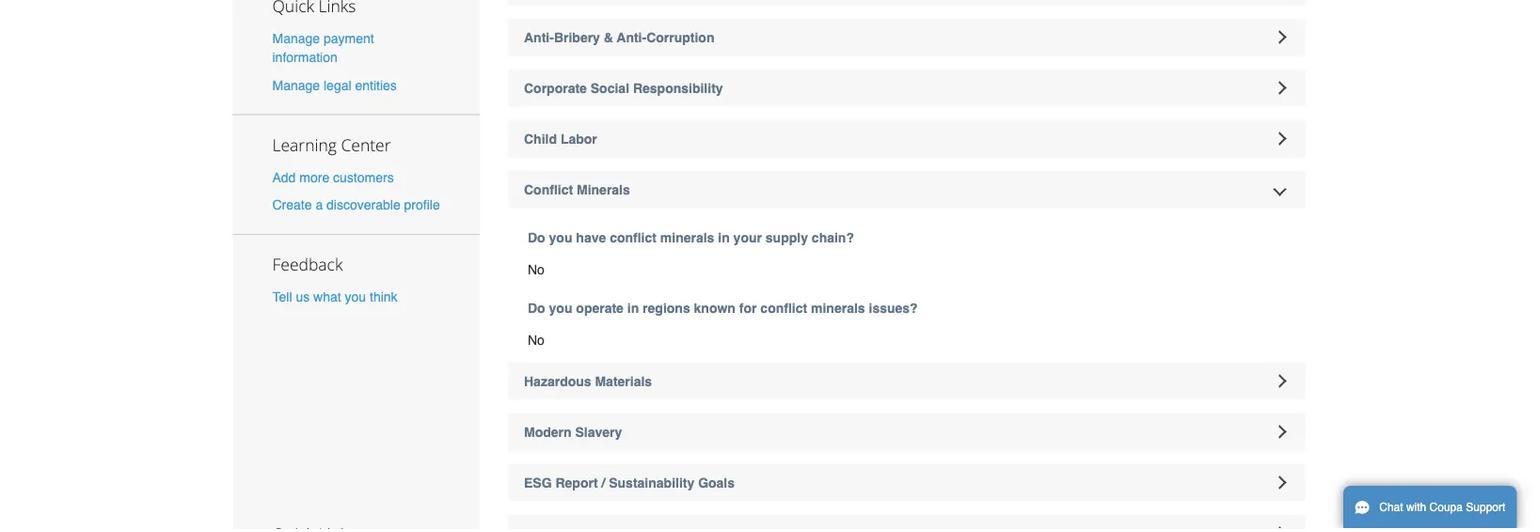 Task type: describe. For each thing, give the bounding box(es) containing it.
esg report / sustainability goals heading
[[508, 464, 1305, 502]]

do for do you operate in regions known for conflict minerals issues?
[[528, 301, 545, 316]]

center
[[341, 134, 391, 156]]

anti-bribery & anti-corruption button
[[508, 18, 1305, 56]]

1 heading from the top
[[508, 0, 1305, 5]]

1 anti- from the left
[[524, 30, 554, 45]]

2 heading from the top
[[508, 515, 1305, 530]]

corporate
[[524, 80, 587, 96]]

payment
[[324, 31, 374, 46]]

materials
[[595, 374, 652, 389]]

learning
[[272, 134, 337, 156]]

you inside button
[[345, 290, 366, 305]]

goals
[[698, 476, 735, 491]]

manage payment information
[[272, 31, 374, 65]]

profile
[[404, 197, 440, 212]]

responsibility
[[633, 80, 723, 96]]

legal
[[324, 78, 351, 93]]

hazardous materials
[[524, 374, 652, 389]]

child labor heading
[[508, 120, 1305, 158]]

0 vertical spatial conflict
[[610, 230, 657, 245]]

tell us what you think
[[272, 290, 398, 305]]

esg report / sustainability goals
[[524, 476, 735, 491]]

manage for manage payment information
[[272, 31, 320, 46]]

support
[[1466, 501, 1506, 515]]

discoverable
[[327, 197, 401, 212]]

entities
[[355, 78, 397, 93]]

customers
[[333, 170, 394, 185]]

child labor
[[524, 131, 597, 146]]

bribery
[[554, 30, 600, 45]]

report
[[556, 476, 598, 491]]

conflict minerals button
[[508, 171, 1305, 208]]

conflict minerals heading
[[508, 171, 1305, 208]]

add
[[272, 170, 296, 185]]

have
[[576, 230, 606, 245]]

manage legal entities
[[272, 78, 397, 93]]

hazardous materials heading
[[508, 363, 1305, 400]]

/
[[602, 476, 605, 491]]

learning center
[[272, 134, 391, 156]]

information
[[272, 50, 338, 65]]

modern slavery
[[524, 425, 622, 440]]

2 no from the top
[[528, 333, 545, 348]]

tell
[[272, 290, 292, 305]]

anti-bribery & anti-corruption
[[524, 30, 715, 45]]

what
[[313, 290, 341, 305]]

corporate social responsibility button
[[508, 69, 1305, 107]]

manage payment information link
[[272, 31, 374, 65]]

you for do you operate in regions known for conflict minerals issues?
[[549, 301, 572, 316]]

us
[[296, 290, 310, 305]]

coupa
[[1430, 501, 1463, 515]]

think
[[370, 290, 398, 305]]

do you operate in regions known for conflict minerals issues?
[[528, 301, 918, 316]]



Task type: vqa. For each thing, say whether or not it's contained in the screenshot.
Support
yes



Task type: locate. For each thing, give the bounding box(es) containing it.
for
[[739, 301, 757, 316]]

create a discoverable profile link
[[272, 197, 440, 212]]

hazardous materials button
[[508, 363, 1305, 400]]

0 vertical spatial in
[[718, 230, 730, 245]]

slavery
[[575, 425, 622, 440]]

with
[[1406, 501, 1427, 515]]

chain?
[[812, 230, 854, 245]]

do left operate
[[528, 301, 545, 316]]

manage inside manage payment information
[[272, 31, 320, 46]]

issues?
[[869, 301, 918, 316]]

no
[[528, 262, 545, 277], [528, 333, 545, 348]]

modern
[[524, 425, 572, 440]]

anti- right &
[[617, 30, 647, 45]]

1 vertical spatial no
[[528, 333, 545, 348]]

supply
[[766, 230, 808, 245]]

0 vertical spatial do
[[528, 230, 545, 245]]

0 vertical spatial heading
[[508, 0, 1305, 5]]

esg report / sustainability goals button
[[508, 464, 1305, 502]]

heading
[[508, 0, 1305, 5], [508, 515, 1305, 530]]

feedback
[[272, 253, 343, 275]]

1 horizontal spatial anti-
[[617, 30, 647, 45]]

more
[[299, 170, 329, 185]]

conflict right have
[[610, 230, 657, 245]]

social
[[591, 80, 629, 96]]

manage for manage legal entities
[[272, 78, 320, 93]]

create
[[272, 197, 312, 212]]

in left the regions
[[627, 301, 639, 316]]

chat with coupa support
[[1380, 501, 1506, 515]]

you for do you have conflict minerals in your supply chain?
[[549, 230, 572, 245]]

0 horizontal spatial anti-
[[524, 30, 554, 45]]

heading down esg report / sustainability goals heading
[[508, 515, 1305, 530]]

0 vertical spatial minerals
[[660, 230, 714, 245]]

in
[[718, 230, 730, 245], [627, 301, 639, 316]]

corporate social responsibility
[[524, 80, 723, 96]]

conflict right for
[[761, 301, 807, 316]]

1 vertical spatial heading
[[508, 515, 1305, 530]]

in left your
[[718, 230, 730, 245]]

you left have
[[549, 230, 572, 245]]

heading up anti-bribery & anti-corruption dropdown button
[[508, 0, 1305, 5]]

anti-bribery & anti-corruption heading
[[508, 18, 1305, 56]]

add more customers
[[272, 170, 394, 185]]

do down the conflict
[[528, 230, 545, 245]]

hazardous
[[524, 374, 591, 389]]

1 manage from the top
[[272, 31, 320, 46]]

1 no from the top
[[528, 262, 545, 277]]

child labor button
[[508, 120, 1305, 158]]

esg
[[524, 476, 552, 491]]

you
[[549, 230, 572, 245], [345, 290, 366, 305], [549, 301, 572, 316]]

chat with coupa support button
[[1344, 486, 1517, 530]]

sustainability
[[609, 476, 695, 491]]

conflict
[[524, 182, 573, 197]]

tell us what you think button
[[272, 288, 398, 306]]

1 horizontal spatial in
[[718, 230, 730, 245]]

manage legal entities link
[[272, 78, 397, 93]]

0 vertical spatial manage
[[272, 31, 320, 46]]

anti-
[[524, 30, 554, 45], [617, 30, 647, 45]]

0 horizontal spatial conflict
[[610, 230, 657, 245]]

0 horizontal spatial in
[[627, 301, 639, 316]]

no down the conflict
[[528, 262, 545, 277]]

1 vertical spatial minerals
[[811, 301, 865, 316]]

create a discoverable profile
[[272, 197, 440, 212]]

labor
[[561, 131, 597, 146]]

1 do from the top
[[528, 230, 545, 245]]

modern slavery button
[[508, 414, 1305, 451]]

&
[[604, 30, 613, 45]]

you left think
[[345, 290, 366, 305]]

conflict minerals
[[524, 182, 630, 197]]

1 horizontal spatial minerals
[[811, 301, 865, 316]]

0 vertical spatial no
[[528, 262, 545, 277]]

known
[[694, 301, 736, 316]]

anti- up corporate in the top left of the page
[[524, 30, 554, 45]]

1 vertical spatial conflict
[[761, 301, 807, 316]]

corporate social responsibility heading
[[508, 69, 1305, 107]]

do for do you have conflict minerals in your supply chain?
[[528, 230, 545, 245]]

1 vertical spatial in
[[627, 301, 639, 316]]

minerals left your
[[660, 230, 714, 245]]

a
[[316, 197, 323, 212]]

1 horizontal spatial conflict
[[761, 301, 807, 316]]

do
[[528, 230, 545, 245], [528, 301, 545, 316]]

2 anti- from the left
[[617, 30, 647, 45]]

conflict
[[610, 230, 657, 245], [761, 301, 807, 316]]

2 manage from the top
[[272, 78, 320, 93]]

manage
[[272, 31, 320, 46], [272, 78, 320, 93]]

operate
[[576, 301, 624, 316]]

child
[[524, 131, 557, 146]]

corruption
[[646, 30, 715, 45]]

add more customers link
[[272, 170, 394, 185]]

regions
[[643, 301, 690, 316]]

no up hazardous
[[528, 333, 545, 348]]

do you have conflict minerals in your supply chain?
[[528, 230, 854, 245]]

minerals
[[577, 182, 630, 197]]

modern slavery heading
[[508, 414, 1305, 451]]

1 vertical spatial do
[[528, 301, 545, 316]]

2 do from the top
[[528, 301, 545, 316]]

minerals
[[660, 230, 714, 245], [811, 301, 865, 316]]

1 vertical spatial manage
[[272, 78, 320, 93]]

manage up information
[[272, 31, 320, 46]]

minerals left the "issues?"
[[811, 301, 865, 316]]

you left operate
[[549, 301, 572, 316]]

manage down information
[[272, 78, 320, 93]]

chat
[[1380, 501, 1403, 515]]

your
[[733, 230, 762, 245]]

0 horizontal spatial minerals
[[660, 230, 714, 245]]



